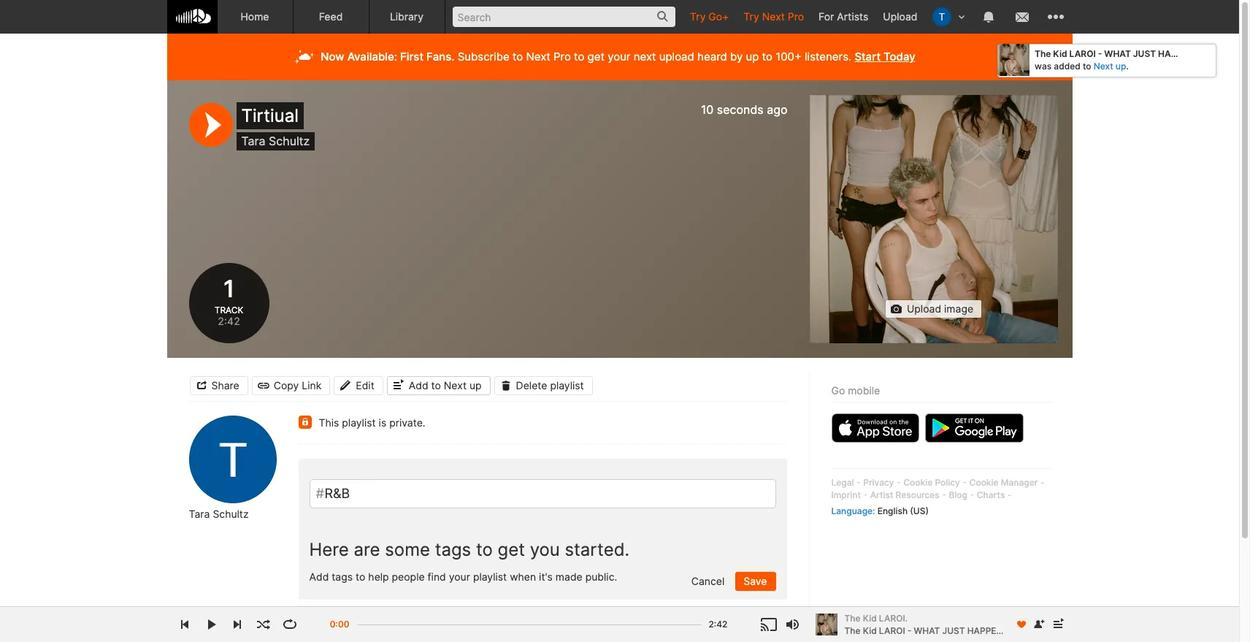Task type: describe. For each thing, give the bounding box(es) containing it.
english
[[878, 505, 908, 516]]

playlist for this
[[342, 416, 376, 429]]

for
[[819, 10, 834, 23]]

go
[[832, 384, 845, 397]]

public.
[[586, 570, 618, 583]]

2:42 inside 1 track 2:42
[[218, 315, 240, 328]]

blog
[[949, 489, 968, 500]]

are
[[354, 539, 380, 560]]

0:00
[[330, 619, 350, 630]]

by
[[731, 50, 743, 64]]

upload for upload
[[883, 10, 918, 23]]

save button
[[736, 572, 776, 591]]

0 horizontal spatial the kid laroi - what just happened element
[[298, 636, 320, 642]]

1 horizontal spatial playlist
[[473, 570, 507, 583]]

cancel
[[692, 575, 725, 588]]

go+
[[709, 10, 729, 23]]

1 vertical spatial tara
[[189, 508, 210, 520]]

laroi inside the kid laroi - what just happened was added to next up .
[[1070, 48, 1096, 59]]

0 horizontal spatial tags
[[332, 570, 353, 583]]

2 vertical spatial kid
[[863, 625, 877, 636]]

0 vertical spatial the kid laroi - what just happened element
[[816, 614, 838, 636]]

delete playlist button
[[494, 376, 593, 395]]

r&b
[[325, 486, 350, 501]]

artist
[[871, 489, 894, 500]]

⁃ up artist resources link
[[897, 477, 902, 488]]

1 horizontal spatial your
[[608, 50, 631, 64]]

legal ⁃ privacy ⁃ cookie policy ⁃ cookie manager ⁃ imprint ⁃ artist resources ⁃ blog ⁃ charts ⁃ language: english (us)
[[832, 477, 1045, 516]]

up inside button
[[470, 379, 482, 391]]

help
[[368, 570, 389, 583]]

.
[[1127, 60, 1129, 71]]

this playlist is private.
[[319, 416, 426, 429]]

privacy
[[864, 477, 895, 488]]

track
[[215, 304, 244, 315]]

for artists link
[[812, 0, 876, 33]]

the kid laroi. link
[[845, 612, 1008, 625]]

the kid laroi. the kid laroi - what just happened
[[845, 613, 1015, 636]]

artists
[[837, 10, 869, 23]]

laroi inside the kid laroi. the kid laroi - what just happened
[[879, 625, 906, 636]]

listeners.
[[805, 50, 852, 64]]

try go+
[[690, 10, 729, 23]]

cancel button
[[684, 572, 733, 591]]

to right subscribe
[[513, 50, 523, 64]]

upload image button
[[885, 300, 983, 319]]

private.
[[390, 416, 426, 429]]

people
[[392, 570, 425, 583]]

to left 100+
[[762, 50, 773, 64]]

10
[[701, 102, 714, 117]]

here are some tags to get you started.
[[309, 539, 630, 560]]

mobile
[[848, 384, 880, 397]]

policy
[[935, 477, 961, 488]]

the kid laroi - what just happened was added to next up .
[[1035, 48, 1206, 71]]

edit
[[356, 379, 375, 391]]

try for try next pro
[[744, 10, 760, 23]]

was
[[1035, 60, 1052, 71]]

tirtiual tara schultz
[[241, 105, 310, 148]]

1 track 2:42
[[215, 275, 244, 328]]

it's
[[539, 570, 553, 583]]

today
[[884, 50, 916, 64]]

next
[[634, 50, 656, 64]]

upload image
[[907, 302, 974, 315]]

100+
[[776, 50, 802, 64]]

when
[[510, 570, 536, 583]]

try next pro link
[[737, 0, 812, 33]]

feed
[[319, 10, 343, 23]]

feed link
[[293, 0, 369, 34]]

1
[[221, 275, 237, 303]]

blog link
[[949, 489, 968, 500]]

you
[[530, 539, 560, 560]]

playlist for delete
[[550, 379, 584, 391]]

laroi.
[[879, 613, 908, 624]]

(us)
[[910, 505, 929, 516]]

to down 'search' search field
[[574, 50, 585, 64]]

schultz inside tirtiual tara schultz
[[269, 134, 310, 148]]

1 vertical spatial schultz
[[213, 508, 249, 520]]

1 horizontal spatial tags
[[435, 539, 471, 560]]

kid for laroi.
[[863, 613, 877, 624]]

1 vertical spatial 2:42
[[709, 619, 728, 630]]

0 vertical spatial tara schultz link
[[241, 134, 310, 148]]

tara schultz
[[189, 508, 249, 520]]

just inside the kid laroi - what just happened was added to next up .
[[1134, 48, 1157, 59]]

10 seconds ago
[[701, 102, 788, 117]]

started.
[[565, 539, 630, 560]]

to up add tags to help people find your playlist when it's made public. in the left bottom of the page
[[476, 539, 493, 560]]

language:
[[832, 505, 876, 516]]

upload link
[[876, 0, 925, 33]]

just inside the kid laroi. the kid laroi - what just happened
[[943, 625, 965, 636]]

is
[[379, 416, 387, 429]]

2 vertical spatial the
[[845, 625, 861, 636]]

imprint
[[832, 489, 861, 500]]

imprint link
[[832, 489, 861, 500]]

some
[[385, 539, 430, 560]]

1 cookie from the left
[[904, 477, 933, 488]]

delete
[[516, 379, 548, 391]]

tirtiual element
[[810, 95, 1058, 343]]

fans.
[[427, 50, 455, 64]]

add to next up
[[409, 379, 482, 391]]

image
[[945, 302, 974, 315]]

0 vertical spatial get
[[588, 50, 605, 64]]

go mobile
[[832, 384, 880, 397]]

copy
[[274, 379, 299, 391]]

charts
[[977, 489, 1006, 500]]

to left help in the bottom of the page
[[356, 570, 366, 583]]

for artists
[[819, 10, 869, 23]]

add for add to next up
[[409, 379, 429, 391]]

library
[[390, 10, 424, 23]]



Task type: locate. For each thing, give the bounding box(es) containing it.
upload
[[883, 10, 918, 23], [907, 302, 942, 315]]

0 horizontal spatial schultz
[[213, 508, 249, 520]]

laroi down laroi.
[[879, 625, 906, 636]]

1 vertical spatial the
[[845, 613, 861, 624]]

2 try from the left
[[744, 10, 760, 23]]

0 vertical spatial 2:42
[[218, 315, 240, 328]]

laroi up "added" on the top right of page
[[1070, 48, 1096, 59]]

0 vertical spatial schultz
[[269, 134, 310, 148]]

now available: first fans. subscribe to next pro to get your next upload heard by up to 100+ listeners. start today
[[321, 50, 916, 64]]

1 horizontal spatial the kid laroi - what just happened element
[[816, 614, 838, 636]]

None search field
[[445, 0, 683, 33]]

1 vertical spatial playlist
[[342, 416, 376, 429]]

next inside try next pro link
[[762, 10, 785, 23]]

1 horizontal spatial tara
[[241, 134, 266, 148]]

ago
[[767, 102, 788, 117]]

- inside the kid laroi - what just happened was added to next up .
[[1099, 48, 1103, 59]]

delete playlist
[[516, 379, 584, 391]]

1 vertical spatial add
[[309, 570, 329, 583]]

⁃ down policy
[[942, 489, 947, 500]]

cookie up resources
[[904, 477, 933, 488]]

0 vertical spatial tags
[[435, 539, 471, 560]]

1 vertical spatial -
[[908, 625, 912, 636]]

to right "added" on the top right of page
[[1083, 60, 1092, 71]]

legal link
[[832, 477, 854, 488]]

0 vertical spatial laroi
[[1070, 48, 1096, 59]]

0 vertical spatial add
[[409, 379, 429, 391]]

tags up add tags to help people find your playlist when it's made public. in the left bottom of the page
[[435, 539, 471, 560]]

try for try go+
[[690, 10, 706, 23]]

artist resources link
[[871, 489, 940, 500]]

1 try from the left
[[690, 10, 706, 23]]

0 vertical spatial kid
[[1054, 48, 1068, 59]]

0 vertical spatial tara schultz's avatar element
[[933, 7, 952, 26]]

legal
[[832, 477, 854, 488]]

playlist
[[550, 379, 584, 391], [342, 416, 376, 429], [473, 570, 507, 583]]

cookie
[[904, 477, 933, 488], [970, 477, 999, 488]]

2:42 down cancel button
[[709, 619, 728, 630]]

tara
[[241, 134, 266, 148], [189, 508, 210, 520]]

- down the kid laroi. link
[[908, 625, 912, 636]]

available:
[[347, 50, 398, 64]]

now
[[321, 50, 345, 64]]

0 horizontal spatial -
[[908, 625, 912, 636]]

1 horizontal spatial just
[[1134, 48, 1157, 59]]

next
[[762, 10, 785, 23], [526, 50, 551, 64], [444, 379, 467, 391]]

upload for upload image
[[907, 302, 942, 315]]

pro left for
[[788, 10, 804, 23]]

kid left laroi.
[[863, 613, 877, 624]]

0 vertical spatial upload
[[883, 10, 918, 23]]

next up image
[[1049, 616, 1067, 633]]

cookie up charts
[[970, 477, 999, 488]]

2:42 down 1
[[218, 315, 240, 328]]

1 horizontal spatial -
[[1099, 48, 1103, 59]]

0 vertical spatial your
[[608, 50, 631, 64]]

start
[[855, 50, 881, 64]]

get
[[588, 50, 605, 64], [498, 539, 525, 560]]

try next pro
[[744, 10, 804, 23]]

cookie manager link
[[970, 477, 1038, 488]]

add for add tags to help people find your playlist when it's made public.
[[309, 570, 329, 583]]

edit button
[[334, 376, 383, 395]]

0 vertical spatial the
[[1035, 48, 1052, 59]]

1 horizontal spatial schultz
[[269, 134, 310, 148]]

1 vertical spatial tara schultz link
[[189, 508, 249, 521]]

0 horizontal spatial playlist
[[342, 416, 376, 429]]

happened inside the kid laroi. the kid laroi - what just happened
[[968, 625, 1015, 636]]

playlist left is
[[342, 416, 376, 429]]

kid for laroi
[[1054, 48, 1068, 59]]

- up next up at the right top
[[1099, 48, 1103, 59]]

start today link
[[855, 50, 916, 64]]

your
[[608, 50, 631, 64], [449, 570, 470, 583]]

1 vertical spatial next
[[526, 50, 551, 64]]

seconds
[[717, 102, 764, 117]]

here
[[309, 539, 349, 560]]

save
[[744, 575, 767, 588]]

privacy link
[[864, 477, 895, 488]]

home
[[241, 10, 269, 23]]

2:42
[[218, 315, 240, 328], [709, 619, 728, 630]]

1 horizontal spatial cookie
[[970, 477, 999, 488]]

tags down here
[[332, 570, 353, 583]]

the for the kid laroi - what just happened was added to next up .
[[1035, 48, 1052, 59]]

subscribe
[[458, 50, 510, 64]]

2 horizontal spatial playlist
[[550, 379, 584, 391]]

tara schultz's avatar element right the upload link
[[933, 7, 952, 26]]

1 horizontal spatial next
[[526, 50, 551, 64]]

to
[[513, 50, 523, 64], [574, 50, 585, 64], [762, 50, 773, 64], [1083, 60, 1092, 71], [431, 379, 441, 391], [476, 539, 493, 560], [356, 570, 366, 583]]

1 vertical spatial your
[[449, 570, 470, 583]]

kid up "added" on the top right of page
[[1054, 48, 1068, 59]]

your left next
[[608, 50, 631, 64]]

⁃ up blog link
[[963, 477, 968, 488]]

happened inside the kid laroi - what just happened was added to next up .
[[1159, 48, 1206, 59]]

0 vertical spatial tara
[[241, 134, 266, 148]]

try right go+
[[744, 10, 760, 23]]

1 vertical spatial tara schultz's avatar element
[[189, 416, 277, 503]]

Search search field
[[453, 7, 676, 27]]

0 horizontal spatial your
[[449, 570, 470, 583]]

upload up today
[[883, 10, 918, 23]]

this
[[319, 416, 339, 429]]

1 horizontal spatial pro
[[788, 10, 804, 23]]

1 horizontal spatial 2:42
[[709, 619, 728, 630]]

get left next
[[588, 50, 605, 64]]

the kid laroi - what just happened link
[[845, 624, 1015, 637]]

1 vertical spatial kid
[[863, 613, 877, 624]]

1 horizontal spatial get
[[588, 50, 605, 64]]

0 horizontal spatial next
[[444, 379, 467, 391]]

2 vertical spatial next
[[444, 379, 467, 391]]

upload left image
[[907, 302, 942, 315]]

the inside the kid laroi - what just happened was added to next up .
[[1035, 48, 1052, 59]]

playlist left when
[[473, 570, 507, 583]]

to inside button
[[431, 379, 441, 391]]

0 horizontal spatial tara
[[189, 508, 210, 520]]

0 vertical spatial just
[[1134, 48, 1157, 59]]

0 vertical spatial next
[[762, 10, 785, 23]]

first
[[400, 50, 424, 64]]

charts link
[[977, 489, 1006, 500]]

progress bar
[[357, 617, 702, 641]]

add to next up button
[[387, 376, 491, 395]]

0 horizontal spatial add
[[309, 570, 329, 583]]

the for the kid laroi. the kid laroi - what just happened
[[845, 613, 861, 624]]

0 horizontal spatial 2:42
[[218, 315, 240, 328]]

try left go+
[[690, 10, 706, 23]]

add tags to help people find your playlist when it's made public.
[[309, 570, 618, 583]]

tara schultz's avatar element
[[933, 7, 952, 26], [189, 416, 277, 503]]

2 cookie from the left
[[970, 477, 999, 488]]

0 horizontal spatial what
[[914, 625, 940, 636]]

1 vertical spatial laroi
[[879, 625, 906, 636]]

get up when
[[498, 539, 525, 560]]

kid down the kid laroi. link
[[863, 625, 877, 636]]

upload inside button
[[907, 302, 942, 315]]

1 horizontal spatial try
[[744, 10, 760, 23]]

tara schultz's avatar element up 'tara schultz'
[[189, 416, 277, 503]]

to right edit
[[431, 379, 441, 391]]

library link
[[369, 0, 445, 34]]

add up private.
[[409, 379, 429, 391]]

try go+ link
[[683, 0, 737, 33]]

0 horizontal spatial happened
[[968, 625, 1015, 636]]

pro down 'search' search field
[[554, 50, 571, 64]]

1 horizontal spatial happened
[[1159, 48, 1206, 59]]

0 horizontal spatial tara schultz's avatar element
[[189, 416, 277, 503]]

0 horizontal spatial laroi
[[879, 625, 906, 636]]

add
[[409, 379, 429, 391], [309, 570, 329, 583]]

- inside the kid laroi. the kid laroi - what just happened
[[908, 625, 912, 636]]

1 horizontal spatial what
[[1105, 48, 1132, 59]]

what down the kid laroi. link
[[914, 625, 940, 636]]

what
[[1105, 48, 1132, 59], [914, 625, 940, 636]]

⁃ right manager on the right
[[1041, 477, 1045, 488]]

up left 'delete'
[[470, 379, 482, 391]]

0 vertical spatial pro
[[788, 10, 804, 23]]

link
[[302, 379, 322, 391]]

to inside the kid laroi - what just happened was added to next up .
[[1083, 60, 1092, 71]]

kid inside the kid laroi - what just happened was added to next up .
[[1054, 48, 1068, 59]]

0 horizontal spatial get
[[498, 539, 525, 560]]

playlist right 'delete'
[[550, 379, 584, 391]]

playlist inside button
[[550, 379, 584, 391]]

1 vertical spatial tags
[[332, 570, 353, 583]]

tirtiual
[[241, 105, 299, 126]]

what inside the kid laroi. the kid laroi - what just happened
[[914, 625, 940, 636]]

0 vertical spatial playlist
[[550, 379, 584, 391]]

0 horizontal spatial try
[[690, 10, 706, 23]]

1 horizontal spatial laroi
[[1070, 48, 1096, 59]]

happened
[[1159, 48, 1206, 59], [968, 625, 1015, 636]]

next up link
[[1094, 60, 1127, 71]]

0 vertical spatial what
[[1105, 48, 1132, 59]]

1 horizontal spatial add
[[409, 379, 429, 391]]

tara schultz link
[[241, 134, 310, 148], [189, 508, 249, 521]]

up right by
[[746, 50, 759, 64]]

2 horizontal spatial next
[[762, 10, 785, 23]]

⁃ right blog
[[970, 489, 975, 500]]

1 vertical spatial just
[[943, 625, 965, 636]]

1 vertical spatial upload
[[907, 302, 942, 315]]

upload
[[659, 50, 695, 64]]

1 vertical spatial get
[[498, 539, 525, 560]]

the kid laroi - what just happened element
[[816, 614, 838, 636], [298, 636, 320, 642]]

try
[[690, 10, 706, 23], [744, 10, 760, 23]]

0 horizontal spatial pro
[[554, 50, 571, 64]]

share button
[[190, 376, 248, 395]]

1 horizontal spatial up
[[746, 50, 759, 64]]

0 horizontal spatial up
[[470, 379, 482, 391]]

0 horizontal spatial cookie
[[904, 477, 933, 488]]

⁃ left artist
[[864, 489, 868, 500]]

up
[[746, 50, 759, 64], [470, 379, 482, 391]]

tags
[[435, 539, 471, 560], [332, 570, 353, 583]]

the
[[1035, 48, 1052, 59], [845, 613, 861, 624], [845, 625, 861, 636]]

tara inside tirtiual tara schultz
[[241, 134, 266, 148]]

resources
[[896, 489, 940, 500]]

your right "find"
[[449, 570, 470, 583]]

1 vertical spatial the kid laroi - what just happened element
[[298, 636, 320, 642]]

1 vertical spatial pro
[[554, 50, 571, 64]]

add down here
[[309, 570, 329, 583]]

kid
[[1054, 48, 1068, 59], [863, 613, 877, 624], [863, 625, 877, 636]]

0 horizontal spatial just
[[943, 625, 965, 636]]

home link
[[217, 0, 293, 34]]

1 horizontal spatial tara schultz's avatar element
[[933, 7, 952, 26]]

heard
[[698, 50, 727, 64]]

1 vertical spatial up
[[470, 379, 482, 391]]

0 vertical spatial up
[[746, 50, 759, 64]]

1 vertical spatial happened
[[968, 625, 1015, 636]]

copy link
[[274, 379, 322, 391]]

what inside the kid laroi - what just happened was added to next up .
[[1105, 48, 1132, 59]]

find
[[428, 570, 446, 583]]

2 vertical spatial playlist
[[473, 570, 507, 583]]

0 vertical spatial happened
[[1159, 48, 1206, 59]]

copy link button
[[252, 376, 330, 395]]

cookie policy link
[[904, 477, 961, 488]]

what up the next up link
[[1105, 48, 1132, 59]]

1 vertical spatial what
[[914, 625, 940, 636]]

0 vertical spatial -
[[1099, 48, 1103, 59]]

⁃ right the legal link
[[857, 477, 861, 488]]

add inside button
[[409, 379, 429, 391]]

⁃ down cookie manager link
[[1008, 489, 1012, 500]]

next inside add to next up button
[[444, 379, 467, 391]]

share
[[211, 379, 239, 391]]



Task type: vqa. For each thing, say whether or not it's contained in the screenshot.
Schultz to the right
yes



